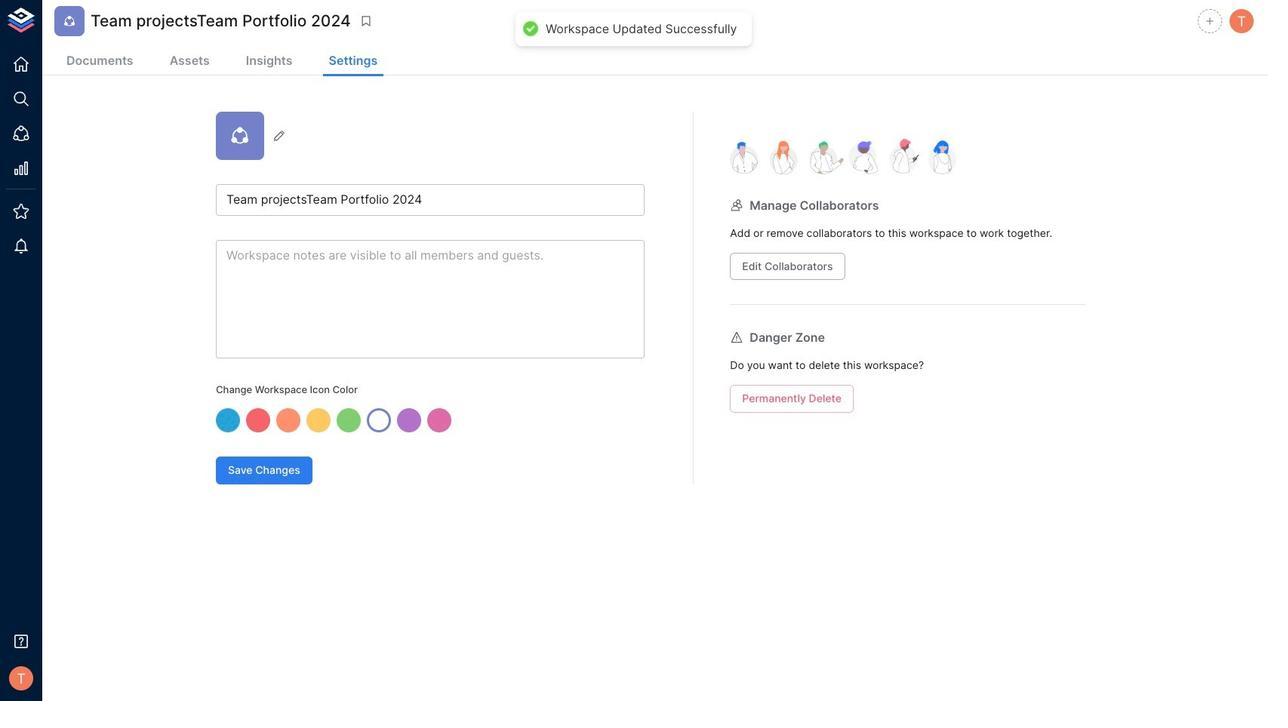 Task type: locate. For each thing, give the bounding box(es) containing it.
status
[[546, 21, 738, 37]]

bookmark image
[[359, 14, 373, 28]]

Workspace Name text field
[[216, 184, 645, 216]]



Task type: vqa. For each thing, say whether or not it's contained in the screenshot.
"Cancel" BUTTON
no



Task type: describe. For each thing, give the bounding box(es) containing it.
Workspace notes are visible to all members and guests. text field
[[216, 240, 645, 359]]



